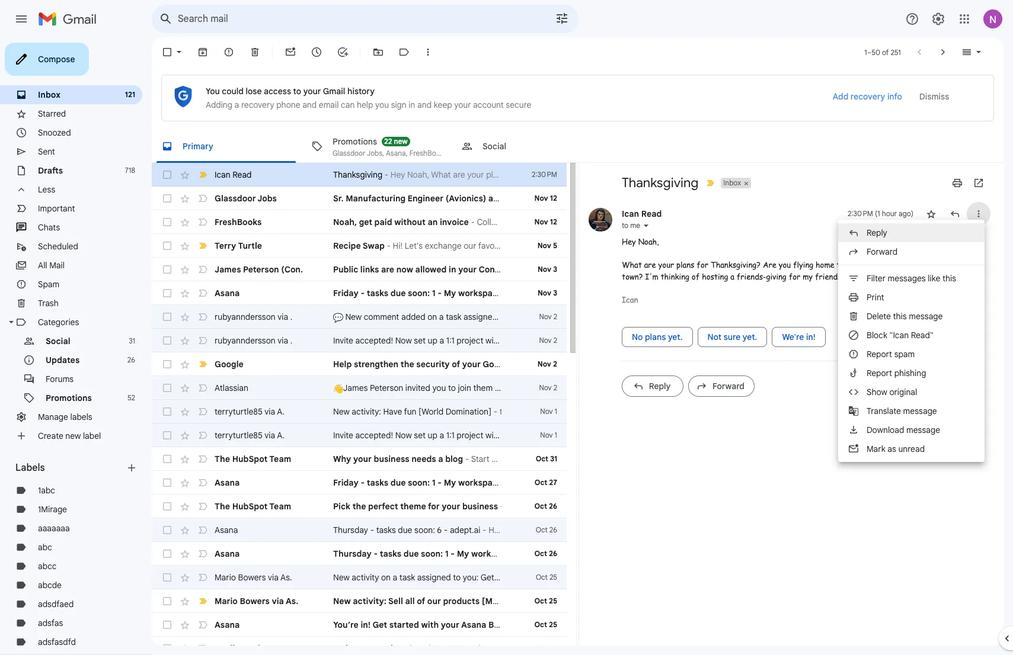 Task type: vqa. For each thing, say whether or not it's contained in the screenshot.


Task type: describe. For each thing, give the bounding box(es) containing it.
0 vertical spatial staying
[[943, 260, 968, 270]]

my
[[803, 271, 813, 282]]

can
[[341, 100, 355, 110]]

121
[[125, 90, 135, 99]]

inbox for inbox button
[[724, 178, 741, 187]]

via for seventh row from the top
[[278, 312, 288, 323]]

and inside row
[[689, 193, 704, 204]]

forums link
[[46, 374, 74, 385]]

0 horizontal spatial you:
[[463, 573, 479, 583]]

oct 25 for new activity: sell all of our products [my workspace]
[[535, 597, 557, 606]]

of inside what are your plans for thanksgiving? are you flying home to see your family or are you staying in town? i'm thinking of hosting a friends-giving for my friends that are staying in town. let me know.
[[692, 271, 700, 282]]

all
[[405, 597, 415, 607]]

friends-
[[737, 271, 766, 282]]

15 row from the top
[[152, 495, 567, 519]]

nov for 16th row from the bottom of the "thanksgiving" 'main content'
[[538, 289, 552, 298]]

2 3 from the top
[[553, 289, 557, 298]]

your up filter
[[861, 260, 877, 270]]

dismiss
[[920, 91, 949, 102]]

52
[[127, 394, 135, 403]]

sr. manufacturing engineer (avionics) at millennium space systems, a boeing company and 8 more jobs in los angeles, ca for you. apply now. link
[[333, 193, 910, 205]]

recipe swap -
[[333, 241, 393, 251]]

(con.
[[281, 264, 303, 275]]

19 row from the top
[[152, 590, 567, 614]]

2:30 pm (1 hour ago)
[[848, 209, 914, 218]]

spam link
[[38, 279, 59, 290]]

ca
[[818, 193, 830, 204]]

1 horizontal spatial you:
[[509, 312, 525, 323]]

13 row from the top
[[152, 448, 567, 471]]

rubyanndersson via . for the new comment added on a task assigned to you: get us back on track link
[[215, 312, 293, 323]]

yet. for no plans yet.
[[668, 332, 683, 343]]

a up the "help strengthen the security of your google account"
[[440, 336, 444, 346]]

without
[[394, 217, 426, 228]]

1 vertical spatial ican
[[622, 209, 639, 219]]

in left jira
[[495, 383, 502, 394]]

1 vertical spatial the
[[353, 502, 366, 512]]

as
[[888, 444, 896, 455]]

1abc
[[38, 486, 55, 496]]

your up email
[[303, 86, 321, 97]]

0 vertical spatial me
[[630, 221, 640, 230]]

rubyanndersson inside invite accepted! now set up a 1:1 project with rubyanndersson link
[[504, 336, 565, 346]]

a inside what are your plans for thanksgiving? are you flying home to see your family or are you staying in town? i'm thinking of hosting a friends-giving for my friends that are staying in town. let me know.
[[731, 271, 735, 282]]

translate
[[867, 406, 901, 417]]

row containing freshbooks
[[152, 211, 567, 234]]

the for why your business needs a blog -
[[215, 454, 230, 465]]

my for nov 3
[[444, 288, 456, 299]]

add
[[833, 91, 849, 102]]

settings image
[[932, 12, 946, 26]]

2 horizontal spatial glassdoor
[[483, 149, 516, 157]]

via for 11th row from the bottom of the "thanksgiving" 'main content'
[[265, 407, 275, 417]]

0 horizontal spatial get
[[373, 620, 387, 631]]

16 row from the top
[[152, 519, 567, 543]]

mario for new activity on a task assigned to you: get us back on track
[[215, 573, 236, 583]]

oct for 18th row
[[536, 573, 548, 582]]

thanksgiving?
[[711, 260, 761, 270]]

thanksgiving main content
[[152, 38, 1004, 656]]

swap
[[363, 241, 385, 251]]

abcc
[[38, 562, 57, 572]]

0 vertical spatial message
[[909, 311, 943, 322]]

categories
[[38, 317, 79, 328]]

security
[[416, 359, 450, 370]]

my for oct 27
[[444, 478, 456, 489]]

new activity: sell all of our products [my workspace] link
[[333, 596, 547, 608]]

create new label
[[38, 431, 101, 442]]

👋 image
[[333, 384, 343, 394]]

718
[[125, 166, 135, 175]]

sent link
[[38, 146, 55, 157]]

marilyn
[[215, 644, 245, 655]]

them
[[473, 383, 493, 394]]

1:1 for rubyanndersson
[[446, 336, 455, 346]]

nov 5
[[538, 241, 557, 250]]

row containing glassdoor jobs
[[152, 187, 910, 211]]

started
[[389, 620, 419, 631]]

new for new activity on a task assigned to you: get us back on track
[[333, 573, 350, 583]]

not starred image
[[926, 208, 937, 220]]

nov inside public links are now allowed in your confluence site nov 3
[[538, 265, 552, 274]]

to up hey
[[622, 221, 629, 230]]

glassdoor jobs
[[215, 193, 277, 204]]

access
[[264, 86, 291, 97]]

1mirage
[[38, 505, 67, 515]]

message for translate message
[[903, 406, 937, 417]]

public links are now allowed in your confluence site nov 3
[[333, 264, 557, 275]]

as. for new activity on a task assigned to you: get us back on track
[[280, 573, 292, 583]]

terryturtle85 via a. for 11th row from the bottom of the "thanksgiving" 'main content'
[[215, 407, 285, 417]]

search mail image
[[155, 8, 177, 30]]

a up 'sell'
[[393, 573, 397, 583]]

0 horizontal spatial assigned
[[417, 573, 451, 583]]

activity: for have
[[352, 407, 381, 417]]

starred
[[38, 109, 66, 119]]

updates link
[[46, 355, 80, 366]]

26 for 15th row from the top of the "thanksgiving" 'main content'
[[549, 502, 557, 511]]

invite accepted! now set up a 1:1 project with terryturtle85
[[333, 430, 551, 441]]

show details image
[[643, 222, 650, 229]]

12 for glassdoor jobs
[[550, 194, 557, 203]]

. for the new comment added on a task assigned to you: get us back on track link
[[290, 312, 293, 323]]

report phishing
[[867, 368, 926, 379]]

in down "or" at top
[[904, 271, 910, 282]]

we're in!
[[782, 332, 816, 343]]

millennium
[[499, 193, 543, 204]]

5
[[553, 241, 557, 250]]

oct 26 for pick the perfect theme for your business -
[[535, 502, 557, 511]]

project for rubyanndersson
[[457, 336, 484, 346]]

archive image
[[197, 46, 209, 58]]

nov for 14th row from the bottom of the "thanksgiving" 'main content'
[[539, 336, 552, 345]]

tasks for oct 27
[[367, 478, 389, 489]]

peterson for invited
[[370, 383, 403, 394]]

starred link
[[38, 109, 66, 119]]

translate message
[[867, 406, 937, 417]]

glassdoor for glassdoor jobs, asana, freshbooks, atlassian, glassdoor
[[333, 149, 366, 157]]

27
[[549, 479, 557, 487]]

your up '6'
[[442, 502, 460, 512]]

7 row from the top
[[152, 305, 605, 329]]

soon: for oct 26
[[421, 549, 443, 560]]

25 for new activity: sell all of our products [my workspace]
[[549, 597, 557, 606]]

chats
[[38, 222, 60, 233]]

asana inside you're in! get started with your asana business trial link
[[461, 620, 486, 631]]

0 horizontal spatial this
[[893, 311, 907, 322]]

secure
[[506, 100, 532, 110]]

info
[[888, 91, 902, 102]]

new for new comment added on a task assigned to you: get us back on track
[[345, 312, 362, 323]]

new activity: have fun [world domination] -
[[333, 407, 500, 417]]

2 google from the left
[[483, 359, 512, 370]]

26 for 5th row from the bottom
[[549, 550, 557, 559]]

8 row from the top
[[152, 329, 567, 353]]

move to image
[[372, 46, 384, 58]]

block
[[867, 330, 888, 341]]

now
[[396, 264, 413, 275]]

in! for you're
[[361, 620, 371, 631]]

1 vertical spatial read
[[641, 209, 662, 219]]

2 for rubyanndersson via .
[[554, 336, 557, 345]]

251
[[891, 48, 901, 57]]

less button
[[0, 180, 142, 199]]

promotions inside tab
[[333, 136, 377, 147]]

nov 12 for freshbooks
[[535, 218, 557, 227]]

labels navigation
[[0, 38, 152, 656]]

new activity: sell all of our products [my workspace]
[[333, 597, 547, 607]]

primary
[[183, 141, 213, 152]]

new for new activity: have fun [world domination] -
[[333, 407, 350, 417]]

friday for nov
[[333, 288, 359, 299]]

a. for tenth row from the bottom
[[277, 430, 285, 441]]

up for rubyanndersson
[[428, 336, 438, 346]]

download message
[[867, 425, 940, 436]]

due down theme
[[398, 525, 412, 536]]

0 horizontal spatial forward
[[713, 381, 745, 392]]

due for oct 26
[[404, 549, 419, 560]]

asana for 16th row from the bottom of the "thanksgiving" 'main content'
[[215, 288, 240, 299]]

friday for oct
[[333, 478, 359, 489]]

yet. for not sure yet.
[[743, 332, 758, 343]]

new for new activity: sell all of our products [my workspace]
[[333, 597, 351, 607]]

delete image
[[249, 46, 261, 58]]

0 vertical spatial back
[[554, 312, 572, 323]]

0 horizontal spatial and
[[302, 100, 317, 110]]

hey
[[622, 237, 636, 247]]

0 horizontal spatial noah,
[[333, 217, 357, 228]]

friday - tasks due soon: 1 - my workspace for nov
[[333, 288, 502, 299]]

your left confluence
[[458, 264, 477, 275]]

sure
[[724, 332, 741, 343]]

welcome, noah -
[[333, 644, 404, 655]]

no plans yet. button
[[622, 327, 693, 347]]

0 vertical spatial the
[[401, 359, 414, 370]]

abc
[[38, 543, 52, 553]]

links
[[360, 264, 379, 275]]

town.
[[912, 271, 931, 282]]

of right 50
[[882, 48, 889, 57]]

abcde link
[[38, 581, 62, 591]]

soon: for oct 27
[[408, 478, 430, 489]]

for right theme
[[428, 502, 440, 512]]

new for 22
[[394, 137, 408, 146]]

as. for new activity: sell all of our products [my workspace]
[[286, 597, 298, 607]]

1 vertical spatial noah,
[[638, 237, 659, 247]]

2 horizontal spatial get
[[527, 312, 541, 323]]

toggle split pane mode image
[[961, 46, 973, 58]]

0 vertical spatial track
[[586, 312, 605, 323]]

get
[[359, 217, 372, 228]]

friday - tasks due soon: 1 - my workspace link for oct
[[333, 477, 502, 489]]

show
[[867, 387, 888, 398]]

the for pick the perfect theme for your business -
[[215, 502, 230, 512]]

oct for 6th row from the bottom
[[536, 526, 548, 535]]

fun
[[404, 407, 417, 417]]

asana for 5th row from the bottom
[[215, 549, 240, 560]]

social inside labels "navigation"
[[46, 336, 70, 347]]

drafts link
[[38, 165, 63, 176]]

report for report spam
[[867, 349, 892, 360]]

all
[[38, 260, 47, 271]]

1 2 from the top
[[554, 312, 557, 321]]

oct 25 down trial
[[535, 645, 557, 653]]

phishing
[[895, 368, 926, 379]]

needs
[[412, 454, 436, 465]]

0 vertical spatial this
[[943, 273, 957, 284]]

0 vertical spatial task
[[446, 312, 462, 323]]

to left join
[[448, 383, 456, 394]]

sign
[[391, 100, 407, 110]]

row containing terry turtle
[[152, 234, 567, 258]]

your right keep
[[454, 100, 471, 110]]

site
[[527, 264, 542, 275]]

2:30 pm for 2:30 pm
[[532, 170, 557, 179]]

of right all
[[417, 597, 425, 607]]

history
[[347, 86, 375, 97]]

dismiss button
[[911, 86, 958, 107]]

thanksgiving for thanksgiving
[[622, 175, 699, 191]]

inbox for inbox link
[[38, 90, 60, 100]]

workspace for oct 27
[[458, 478, 502, 489]]

project for terryturtle85
[[457, 430, 484, 441]]

2 for google
[[553, 360, 557, 369]]

1 vertical spatial business
[[462, 502, 498, 512]]

rubyanndersson via . for invite accepted! now set up a 1:1 project with rubyanndersson link
[[215, 336, 293, 346]]

now.
[[890, 193, 910, 204]]

your right why
[[353, 454, 372, 465]]

we're in! button
[[772, 327, 826, 347]]

17 row from the top
[[152, 543, 567, 566]]

glassdoor for glassdoor jobs
[[215, 193, 256, 204]]

trash link
[[38, 298, 59, 309]]

nov for row containing google
[[538, 360, 551, 369]]

james for james peterson (con.
[[215, 264, 241, 275]]

important link
[[38, 203, 75, 214]]

peterson for (con.
[[243, 264, 279, 275]]

trash
[[38, 298, 59, 309]]

accepted! for invite accepted! now set up a 1:1 project with terryturtle85
[[355, 430, 393, 441]]

for up 'hosting'
[[697, 260, 709, 270]]

are up i'm
[[644, 260, 656, 270]]

in left los
[[755, 193, 762, 204]]

in up know.
[[971, 260, 977, 270]]

1 horizontal spatial and
[[417, 100, 432, 110]]

jobs
[[258, 193, 277, 204]]

20 row from the top
[[152, 614, 567, 637]]

1 horizontal spatial get
[[481, 573, 494, 583]]

1mirage link
[[38, 505, 67, 515]]

your down new activity: sell all of our products [my workspace]
[[441, 620, 459, 631]]

row containing atlassian
[[152, 377, 567, 400]]

company
[[648, 193, 687, 204]]

adsdfaed
[[38, 599, 74, 610]]

soon: for nov 3
[[408, 288, 430, 299]]

tab list containing promotions
[[152, 130, 1004, 163]]

Search mail text field
[[178, 13, 522, 25]]

us inside the new comment added on a task assigned to you: get us back on track link
[[543, 312, 552, 323]]

0 horizontal spatial track
[[539, 573, 558, 583]]

1 vertical spatial staying
[[876, 271, 902, 282]]

strengthen
[[354, 359, 399, 370]]

1 vertical spatial ican read
[[622, 209, 662, 219]]

reply inside menu
[[867, 228, 888, 238]]

paid
[[375, 217, 392, 228]]

row containing james peterson (con.
[[152, 258, 567, 282]]

me inside what are your plans for thanksgiving? are you flying home to see your family or are you staying in town? i'm thinking of hosting a friends-giving for my friends that are staying in town. let me know.
[[948, 271, 958, 282]]

important
[[38, 203, 75, 214]]

team for why
[[269, 454, 291, 465]]

us inside "new activity on a task assigned to you: get us back on track" link
[[496, 573, 505, 583]]

a left blog
[[438, 454, 443, 465]]

space
[[545, 193, 570, 204]]

nov 1 for tenth row from the bottom
[[540, 431, 557, 440]]

nov 2 for atlassian
[[539, 384, 557, 393]]

2 vertical spatial ican
[[622, 294, 638, 305]]

asana for second row from the bottom of the "thanksgiving" 'main content'
[[215, 620, 240, 631]]



Task type: locate. For each thing, give the bounding box(es) containing it.
26 inside labels "navigation"
[[127, 356, 135, 365]]

2 mario bowers via as. from the top
[[215, 597, 298, 607]]

rubyanndersson up atlassian at the left of the page
[[215, 336, 276, 346]]

0 horizontal spatial in!
[[361, 620, 371, 631]]

snoozed
[[38, 127, 71, 138]]

nov 12 for glassdoor jobs
[[535, 194, 557, 203]]

for down you flying
[[789, 271, 801, 282]]

oct for 5th row from the bottom
[[535, 550, 547, 559]]

2 the from the top
[[215, 502, 230, 512]]

reply down no plans yet. button at the right
[[649, 381, 671, 392]]

set for rubyanndersson
[[414, 336, 426, 346]]

a up invite accepted! now set up a 1:1 project with rubyanndersson link
[[439, 312, 444, 323]]

google up atlassian at the left of the page
[[215, 359, 244, 370]]

ican inside row
[[215, 170, 230, 180]]

google up jira
[[483, 359, 512, 370]]

1 vertical spatial track
[[539, 573, 558, 583]]

11 row from the top
[[152, 400, 567, 424]]

31 up 27
[[550, 455, 557, 464]]

boeing
[[618, 193, 646, 204]]

1:1 up help strengthen the security of your google account link
[[446, 336, 455, 346]]

1 google from the left
[[215, 359, 244, 370]]

why your business needs a blog -
[[333, 454, 471, 465]]

21 row from the top
[[152, 637, 567, 656]]

1 vertical spatial rubyanndersson via .
[[215, 336, 293, 346]]

freshbooks,
[[410, 149, 449, 157]]

1 report from the top
[[867, 349, 892, 360]]

0 vertical spatial 1:1
[[446, 336, 455, 346]]

noah,
[[333, 217, 357, 228], [638, 237, 659, 247]]

via for tenth row from the bottom
[[265, 430, 275, 441]]

due for oct 27
[[391, 478, 406, 489]]

1 vertical spatial invite
[[333, 430, 353, 441]]

gmail image
[[38, 7, 103, 31]]

1 horizontal spatial back
[[554, 312, 572, 323]]

18 row from the top
[[152, 566, 567, 590]]

0 horizontal spatial staying
[[876, 271, 902, 282]]

thanksgiving down jobs,
[[333, 170, 383, 180]]

0 horizontal spatial 31
[[129, 337, 135, 346]]

0 vertical spatial mario
[[215, 573, 236, 583]]

and left keep
[[417, 100, 432, 110]]

2 vertical spatial get
[[373, 620, 387, 631]]

keep
[[434, 100, 452, 110]]

in! inside button
[[806, 332, 816, 343]]

2 1:1 from the top
[[446, 430, 455, 441]]

are inside row
[[381, 264, 394, 275]]

tasks for nov 3
[[367, 288, 389, 299]]

a down thanksgiving?
[[731, 271, 735, 282]]

now up why your business needs a blog -
[[395, 430, 412, 441]]

my
[[444, 288, 456, 299], [444, 478, 456, 489], [457, 549, 469, 560]]

my down blog
[[444, 478, 456, 489]]

3 row from the top
[[152, 211, 567, 234]]

adept.ai
[[450, 525, 481, 536]]

1 horizontal spatial task
[[446, 312, 462, 323]]

promotions inside labels "navigation"
[[46, 393, 92, 404]]

labels heading
[[15, 463, 126, 474]]

1:1 up blog
[[446, 430, 455, 441]]

nov 12 left systems,
[[535, 194, 557, 203]]

2 rubyanndersson via . from the top
[[215, 336, 293, 346]]

1 vertical spatial a.
[[277, 430, 285, 441]]

get
[[527, 312, 541, 323], [481, 573, 494, 583], [373, 620, 387, 631]]

oct for 19th row
[[535, 597, 547, 606]]

1 horizontal spatial plans
[[677, 260, 695, 270]]

1 vertical spatial mario bowers via as.
[[215, 597, 298, 607]]

pick the perfect theme for your business -
[[333, 502, 506, 512]]

inbox up more
[[724, 178, 741, 187]]

family
[[880, 260, 902, 270]]

all mail
[[38, 260, 65, 271]]

to up products
[[453, 573, 461, 583]]

report down block
[[867, 349, 892, 360]]

1 rubyanndersson via . from the top
[[215, 312, 293, 323]]

2 row from the top
[[152, 187, 910, 211]]

atlassian
[[215, 383, 248, 394]]

workspace for nov 3
[[458, 288, 502, 299]]

rubyanndersson for the new comment added on a task assigned to you: get us back on track link
[[215, 312, 276, 323]]

activity: left have
[[352, 407, 381, 417]]

the hubspot team for why
[[215, 454, 291, 465]]

2 vertical spatial workspace
[[471, 549, 515, 560]]

1 hubspot from the top
[[232, 454, 268, 465]]

2:30 pm (1 hour ago) cell
[[848, 208, 914, 220]]

nov 2 for rubyanndersson via .
[[539, 336, 557, 345]]

email
[[319, 100, 339, 110]]

0 horizontal spatial back
[[507, 573, 526, 583]]

0 vertical spatial .
[[290, 312, 293, 323]]

in! right you're
[[361, 620, 371, 631]]

adsfas link
[[38, 618, 63, 629]]

2 terryturtle85 via a. from the top
[[215, 430, 285, 441]]

to me
[[622, 221, 640, 230]]

0 vertical spatial james
[[215, 264, 241, 275]]

messages
[[888, 273, 926, 284]]

31 inside labels "navigation"
[[129, 337, 135, 346]]

your up join
[[462, 359, 481, 370]]

None search field
[[152, 5, 579, 33]]

of right security
[[452, 359, 460, 370]]

0 horizontal spatial google
[[215, 359, 244, 370]]

message up read"
[[909, 311, 943, 322]]

yet. right the no
[[668, 332, 683, 343]]

angeles,
[[781, 193, 816, 204]]

0 horizontal spatial glassdoor
[[215, 193, 256, 204]]

are right that
[[862, 271, 874, 282]]

2 thursday from the top
[[333, 549, 372, 560]]

read up show details icon
[[641, 209, 662, 219]]

0 horizontal spatial inbox
[[38, 90, 60, 100]]

oct 25 for new activity on a task assigned to you: get us back on track
[[536, 573, 557, 582]]

due down why your business needs a blog -
[[391, 478, 406, 489]]

ican read
[[215, 170, 252, 180], [622, 209, 662, 219]]

welcome,
[[333, 644, 372, 655]]

help strengthen the security of your google account
[[333, 359, 547, 370]]

2 vertical spatial with
[[421, 620, 439, 631]]

download
[[867, 425, 904, 436]]

2 team from the top
[[269, 502, 291, 512]]

1 vertical spatial workspace
[[458, 478, 502, 489]]

me right let
[[948, 271, 958, 282]]

james down terry
[[215, 264, 241, 275]]

primary tab
[[152, 130, 301, 163]]

staying down family
[[876, 271, 902, 282]]

12 row from the top
[[152, 424, 567, 448]]

nov for tenth row from the bottom
[[540, 431, 553, 440]]

now down added
[[395, 336, 412, 346]]

1 yet. from the left
[[668, 332, 683, 343]]

friday down why
[[333, 478, 359, 489]]

31 inside "thanksgiving" 'main content'
[[550, 455, 557, 464]]

we're
[[782, 332, 804, 343]]

rubyanndersson up account
[[504, 336, 565, 346]]

friday - tasks due soon: 1 - my workspace link for nov
[[333, 288, 502, 299]]

yet.
[[668, 332, 683, 343], [743, 332, 758, 343]]

get down nov 3
[[527, 312, 541, 323]]

to up phone
[[293, 86, 301, 97]]

None checkbox
[[161, 46, 173, 58], [161, 216, 173, 228], [161, 240, 173, 252], [161, 525, 173, 537], [161, 548, 173, 560], [161, 596, 173, 608], [161, 46, 173, 58], [161, 216, 173, 228], [161, 240, 173, 252], [161, 525, 173, 537], [161, 548, 173, 560], [161, 596, 173, 608]]

2 mario from the top
[[215, 597, 238, 607]]

💬 image
[[333, 313, 343, 323]]

1 inside thursday - tasks due soon: 1 - my workspace link
[[445, 549, 449, 560]]

1 vertical spatial mario
[[215, 597, 238, 607]]

0 horizontal spatial ican read
[[215, 170, 252, 180]]

6 row from the top
[[152, 282, 567, 305]]

for
[[832, 193, 843, 204], [697, 260, 709, 270], [789, 271, 801, 282], [428, 502, 440, 512]]

3 down the 5
[[553, 289, 557, 298]]

categories link
[[38, 317, 79, 328]]

added
[[401, 312, 426, 323]]

friday - tasks due soon: 1 - my workspace up added
[[333, 288, 502, 299]]

labels image
[[398, 46, 410, 58]]

new left label
[[65, 431, 81, 442]]

1 horizontal spatial thanksgiving
[[622, 175, 699, 191]]

thursday for thursday - tasks due soon: 1 - my workspace
[[333, 549, 372, 560]]

compose button
[[5, 43, 89, 76]]

invite for invite accepted! now set up a 1:1 project with terryturtle85
[[333, 430, 353, 441]]

1 nov 1 from the top
[[540, 407, 557, 416]]

you're
[[333, 620, 359, 631]]

oct for 8th row from the bottom
[[535, 479, 547, 487]]

14 row from the top
[[152, 471, 567, 495]]

1abc link
[[38, 486, 55, 496]]

why
[[333, 454, 351, 465]]

you inside row
[[433, 383, 446, 394]]

peterson inside james peterson invited you to join them in jira software link
[[370, 383, 403, 394]]

domination]
[[446, 407, 492, 417]]

0 horizontal spatial yet.
[[668, 332, 683, 343]]

thinking
[[661, 271, 690, 282]]

forward up family
[[867, 247, 898, 257]]

1 now from the top
[[395, 336, 412, 346]]

. for invite accepted! now set up a 1:1 project with rubyanndersson link
[[290, 336, 293, 346]]

0 vertical spatial friday - tasks due soon: 1 - my workspace
[[333, 288, 502, 299]]

nov 2 down account
[[539, 384, 557, 393]]

(avionics)
[[446, 193, 486, 204]]

1 vertical spatial you
[[928, 260, 940, 270]]

1 set from the top
[[414, 336, 426, 346]]

main menu image
[[14, 12, 28, 26]]

abcde
[[38, 581, 62, 591]]

1 vertical spatial me
[[948, 271, 958, 282]]

new for create
[[65, 431, 81, 442]]

ican read inside row
[[215, 170, 252, 180]]

0 vertical spatial oct 26
[[535, 502, 557, 511]]

support image
[[905, 12, 920, 26]]

menu
[[838, 220, 985, 463]]

6
[[437, 525, 442, 536]]

noah, down show details icon
[[638, 237, 659, 247]]

oct for 13th row from the top of the "thanksgiving" 'main content'
[[536, 455, 549, 464]]

social tab
[[452, 130, 601, 163]]

0 vertical spatial 3
[[553, 265, 557, 274]]

1 invite from the top
[[333, 336, 353, 346]]

snoozed link
[[38, 127, 71, 138]]

0 vertical spatial rubyanndersson via .
[[215, 312, 293, 323]]

mario for new activity: sell all of our products [my workspace]
[[215, 597, 238, 607]]

nov for row containing glassdoor jobs
[[535, 194, 548, 203]]

0 vertical spatial as.
[[280, 573, 292, 583]]

0 vertical spatial in!
[[806, 332, 816, 343]]

friday - tasks due soon: 1 - my workspace
[[333, 288, 502, 299], [333, 478, 502, 489]]

with
[[486, 336, 501, 346], [486, 430, 501, 441], [421, 620, 439, 631]]

invoice
[[440, 217, 469, 228]]

add to tasks image
[[337, 46, 349, 58]]

james for james peterson invited you to join them in jira software
[[343, 383, 368, 394]]

1 vertical spatial in!
[[361, 620, 371, 631]]

oct 25 for you're in! get started with your asana business trial
[[535, 621, 557, 630]]

tasks down perfect
[[376, 525, 396, 536]]

set for terryturtle85
[[414, 430, 426, 441]]

new up you're
[[333, 597, 351, 607]]

1 horizontal spatial new
[[394, 137, 408, 146]]

print
[[867, 292, 884, 303]]

1 3 from the top
[[553, 265, 557, 274]]

glassdoor
[[333, 149, 366, 157], [483, 149, 516, 157], [215, 193, 256, 204]]

tasks for oct 26
[[380, 549, 402, 560]]

1 the hubspot team from the top
[[215, 454, 291, 465]]

row containing google
[[152, 353, 567, 377]]

1 . from the top
[[290, 312, 293, 323]]

oct
[[536, 455, 549, 464], [535, 479, 547, 487], [535, 502, 547, 511], [536, 526, 548, 535], [535, 550, 547, 559], [536, 573, 548, 582], [535, 597, 547, 606], [535, 621, 547, 630], [535, 645, 547, 653]]

1 vertical spatial 31
[[550, 455, 557, 464]]

no plans yet.
[[632, 332, 683, 343]]

staying up know.
[[943, 260, 968, 270]]

recovery inside the you could lose access to your gmail history adding a recovery phone and email can help you sign in and keep your account secure
[[241, 100, 274, 110]]

glassdoor up thanksgiving -
[[333, 149, 366, 157]]

0 vertical spatial forward
[[867, 247, 898, 257]]

2:30 pm for 2:30 pm (1 hour ago)
[[848, 209, 873, 218]]

1 12 from the top
[[550, 194, 557, 203]]

2 accepted! from the top
[[355, 430, 393, 441]]

promotions, 22 new messages, tab
[[302, 130, 516, 163]]

the
[[215, 454, 230, 465], [215, 502, 230, 512]]

2 nov 12 from the top
[[535, 218, 557, 227]]

inbox inside labels "navigation"
[[38, 90, 60, 100]]

up for terryturtle85
[[428, 430, 438, 441]]

0 vertical spatial terryturtle85 via a.
[[215, 407, 285, 417]]

new activity on a task assigned to you: get us back on track
[[333, 573, 558, 583]]

1 vertical spatial plans
[[645, 332, 666, 343]]

promotions up the manage labels at the left bottom of page
[[46, 393, 92, 404]]

2 horizontal spatial and
[[689, 193, 704, 204]]

bowers for new activity on a task assigned to you: get us back on track
[[238, 573, 266, 583]]

label
[[83, 431, 101, 442]]

1 horizontal spatial google
[[483, 359, 512, 370]]

in right allowed in the left of the page
[[449, 264, 456, 275]]

friday - tasks due soon: 1 - my workspace up pick the perfect theme for your business -
[[333, 478, 502, 489]]

2 yet. from the left
[[743, 332, 758, 343]]

1 vertical spatial nov 1
[[540, 431, 557, 440]]

ican down town?
[[622, 294, 638, 305]]

rubyanndersson for invite accepted! now set up a 1:1 project with rubyanndersson link
[[215, 336, 276, 346]]

james inside james peterson invited you to join them in jira software link
[[343, 383, 368, 394]]

more image
[[422, 46, 434, 58]]

row containing ican read
[[152, 163, 567, 187]]

a down [world
[[440, 430, 444, 441]]

plans right the no
[[645, 332, 666, 343]]

theme
[[400, 502, 426, 512]]

social right atlassian,
[[483, 141, 506, 152]]

labels
[[15, 463, 45, 474]]

advanced search options image
[[550, 7, 574, 30]]

0 horizontal spatial promotions
[[46, 393, 92, 404]]

2 project from the top
[[457, 430, 484, 441]]

plans
[[677, 260, 695, 270], [645, 332, 666, 343]]

promotions up jobs,
[[333, 136, 377, 147]]

james peterson invited you to join them in jira software link
[[333, 382, 553, 394]]

asana for 6th row from the bottom
[[215, 525, 238, 536]]

12 for freshbooks
[[550, 218, 557, 227]]

1 vertical spatial .
[[290, 336, 293, 346]]

1 a. from the top
[[277, 407, 285, 417]]

0 vertical spatial the hubspot team
[[215, 454, 291, 465]]

oct for 15th row from the top of the "thanksgiving" 'main content'
[[535, 502, 547, 511]]

inbox tip region
[[161, 75, 994, 122]]

freshbooks
[[215, 217, 262, 228]]

tasks down thursday - tasks due soon: 6 - adept.ai -
[[380, 549, 402, 560]]

snooze image
[[311, 46, 323, 58]]

sr.
[[333, 193, 344, 204]]

0 vertical spatial my
[[444, 288, 456, 299]]

1 horizontal spatial recovery
[[851, 91, 886, 102]]

0 horizontal spatial reply
[[649, 381, 671, 392]]

you're in! get started with your asana business trial link
[[333, 620, 543, 632]]

2:30 pm inside cell
[[848, 209, 873, 218]]

2 now from the top
[[395, 430, 412, 441]]

forward inside menu
[[867, 247, 898, 257]]

asana for 8th row from the bottom
[[215, 478, 240, 489]]

1 horizontal spatial inbox
[[724, 178, 741, 187]]

1 nov 12 from the top
[[535, 194, 557, 203]]

1 vertical spatial forward
[[713, 381, 745, 392]]

systems,
[[572, 193, 609, 204]]

due inside thursday - tasks due soon: 1 - my workspace link
[[404, 549, 419, 560]]

to inside the you could lose access to your gmail history adding a recovery phone and email can help you sign in and keep your account secure
[[293, 86, 301, 97]]

nov for row containing freshbooks
[[535, 218, 548, 227]]

10 row from the top
[[152, 377, 567, 400]]

what are your plans for thanksgiving? are you flying home to see your family or are you staying in town? i'm thinking of hosting a friends-giving for my friends that are staying in town. let me know.
[[622, 260, 980, 282]]

spam
[[38, 279, 59, 290]]

1 up from the top
[[428, 336, 438, 346]]

0 horizontal spatial james
[[215, 264, 241, 275]]

0 horizontal spatial business
[[374, 454, 410, 465]]

soon: left '6'
[[415, 525, 435, 536]]

1 vertical spatial message
[[903, 406, 937, 417]]

1 horizontal spatial track
[[586, 312, 605, 323]]

trial
[[527, 620, 543, 631]]

invite accepted! now set up a 1:1 project with rubyanndersson link
[[333, 335, 565, 347]]

for right ca at the top of page
[[832, 193, 843, 204]]

promotions link
[[46, 393, 92, 404]]

new inside labels "navigation"
[[65, 431, 81, 442]]

5 row from the top
[[152, 258, 567, 282]]

1 mario bowers via as. from the top
[[215, 573, 292, 583]]

team for pick
[[269, 502, 291, 512]]

0 vertical spatial accepted!
[[355, 336, 393, 346]]

1 the from the top
[[215, 454, 230, 465]]

2 2 from the top
[[554, 336, 557, 345]]

to down confluence
[[500, 312, 507, 323]]

1 team from the top
[[269, 454, 291, 465]]

1 vertical spatial team
[[269, 502, 291, 512]]

1 horizontal spatial the
[[401, 359, 414, 370]]

older image
[[937, 46, 949, 58]]

0 horizontal spatial new
[[65, 431, 81, 442]]

back down nov 3
[[554, 312, 572, 323]]

ican read up show details icon
[[622, 209, 662, 219]]

0 horizontal spatial us
[[496, 573, 505, 583]]

for inside sr. manufacturing engineer (avionics) at millennium space systems, a boeing company and 8 more jobs in los angeles, ca for you. apply now. link
[[832, 193, 843, 204]]

2 friday - tasks due soon: 1 - my workspace link from the top
[[333, 477, 502, 489]]

1 terryturtle85 via a. from the top
[[215, 407, 285, 417]]

row
[[152, 163, 567, 187], [152, 187, 910, 211], [152, 211, 567, 234], [152, 234, 567, 258], [152, 258, 567, 282], [152, 282, 567, 305], [152, 305, 605, 329], [152, 329, 567, 353], [152, 353, 567, 377], [152, 377, 567, 400], [152, 400, 567, 424], [152, 424, 567, 448], [152, 448, 567, 471], [152, 471, 567, 495], [152, 495, 567, 519], [152, 519, 567, 543], [152, 543, 567, 566], [152, 566, 567, 590], [152, 590, 567, 614], [152, 614, 567, 637], [152, 637, 567, 656]]

business left needs
[[374, 454, 410, 465]]

26 for 6th row from the bottom
[[550, 526, 557, 535]]

task up invite accepted! now set up a 1:1 project with rubyanndersson link
[[446, 312, 462, 323]]

1 vertical spatial friday - tasks due soon: 1 - my workspace link
[[333, 477, 502, 489]]

now for invite accepted! now set up a 1:1 project with terryturtle85
[[395, 430, 412, 441]]

nov for row containing terry turtle
[[538, 241, 551, 250]]

2 a. from the top
[[277, 430, 285, 441]]

1 horizontal spatial 31
[[550, 455, 557, 464]]

message up download message
[[903, 406, 937, 417]]

thanksgiving for thanksgiving -
[[333, 170, 383, 180]]

social inside tab
[[483, 141, 506, 152]]

nov 2 down nov 3
[[539, 312, 557, 321]]

1 mario from the top
[[215, 573, 236, 583]]

due down now
[[391, 288, 406, 299]]

31 up 52
[[129, 337, 135, 346]]

12
[[550, 194, 557, 203], [550, 218, 557, 227]]

read inside row
[[233, 170, 252, 180]]

glassdoor jobs, asana, freshbooks, atlassian, glassdoor
[[333, 149, 516, 157]]

0 vertical spatial nov 12
[[535, 194, 557, 203]]

to
[[293, 86, 301, 97], [622, 221, 629, 230], [837, 260, 845, 270], [500, 312, 507, 323], [448, 383, 456, 394], [453, 573, 461, 583]]

2 set from the top
[[414, 430, 426, 441]]

with down the new comment added on a task assigned to you: get us back on track
[[486, 336, 501, 346]]

0 horizontal spatial read
[[233, 170, 252, 180]]

0 vertical spatial new
[[394, 137, 408, 146]]

me left show details icon
[[630, 221, 640, 230]]

report for report phishing
[[867, 368, 892, 379]]

1 vertical spatial 12
[[550, 218, 557, 227]]

inbox inside inbox button
[[724, 178, 741, 187]]

ican up to me
[[622, 209, 639, 219]]

1 horizontal spatial james
[[343, 383, 368, 394]]

1 vertical spatial thursday
[[333, 549, 372, 560]]

you inside what are your plans for thanksgiving? are you flying home to see your family or are you staying in town? i'm thinking of hosting a friends-giving for my friends that are staying in town. let me know.
[[928, 260, 940, 270]]

more
[[713, 193, 734, 204]]

2 12 from the top
[[550, 218, 557, 227]]

4 row from the top
[[152, 234, 567, 258]]

0 horizontal spatial thanksgiving
[[333, 170, 383, 180]]

friday down the public
[[333, 288, 359, 299]]

2 friday from the top
[[333, 478, 359, 489]]

in! inside row
[[361, 620, 371, 631]]

glassdoor up the freshbooks
[[215, 193, 256, 204]]

2 . from the top
[[290, 336, 293, 346]]

recovery inside button
[[851, 91, 886, 102]]

reply inside reply link
[[649, 381, 671, 392]]

1 thursday from the top
[[333, 525, 368, 536]]

and left 8 on the top of the page
[[689, 193, 704, 204]]

new comment added on a task assigned to you: get us back on track link
[[333, 311, 605, 323]]

plans inside button
[[645, 332, 666, 343]]

a inside the you could lose access to your gmail history adding a recovery phone and email can help you sign in and keep your account secure
[[235, 100, 239, 110]]

0 vertical spatial a.
[[277, 407, 285, 417]]

activity: inside new activity: sell all of our products [my workspace] link
[[353, 597, 387, 607]]

25 for new activity on a task assigned to you: get us back on track
[[550, 573, 557, 582]]

turtle
[[238, 241, 262, 251]]

1 vertical spatial task
[[400, 573, 415, 583]]

0 vertical spatial set
[[414, 336, 426, 346]]

message for download message
[[907, 425, 940, 436]]

0 vertical spatial friday
[[333, 288, 359, 299]]

2 hubspot from the top
[[232, 502, 268, 512]]

oct 26 for thursday - tasks due soon: 6 - adept.ai -
[[536, 526, 557, 535]]

assigned up invite accepted! now set up a 1:1 project with rubyanndersson link
[[464, 312, 498, 323]]

0 vertical spatial hubspot
[[232, 454, 268, 465]]

oct 25 down workspace]
[[535, 621, 557, 630]]

tasks up comment
[[367, 288, 389, 299]]

filter messages like this
[[867, 273, 957, 284]]

1 1:1 from the top
[[446, 336, 455, 346]]

james peterson (con.
[[215, 264, 303, 275]]

2 report from the top
[[867, 368, 892, 379]]

inbox up 'starred'
[[38, 90, 60, 100]]

a. for 11th row from the bottom of the "thanksgiving" 'main content'
[[277, 407, 285, 417]]

tab list
[[152, 130, 1004, 163]]

mario bowers via as. for new activity on a task assigned to you: get us back on track
[[215, 573, 292, 583]]

in inside the you could lose access to your gmail history adding a recovery phone and email can help you sign in and keep your account secure
[[409, 100, 415, 110]]

4 2 from the top
[[554, 384, 557, 393]]

1:1 for terryturtle85
[[446, 430, 455, 441]]

business
[[374, 454, 410, 465], [462, 502, 498, 512]]

1 horizontal spatial noah,
[[638, 237, 659, 247]]

0 vertical spatial team
[[269, 454, 291, 465]]

you left sign
[[375, 100, 389, 110]]

2 up from the top
[[428, 430, 438, 441]]

row containing marilyn bui
[[152, 637, 567, 656]]

1 vertical spatial set
[[414, 430, 426, 441]]

1 friday - tasks due soon: 1 - my workspace link from the top
[[333, 288, 502, 299]]

bowers for new activity: sell all of our products [my workspace]
[[240, 597, 270, 607]]

thursday for thursday - tasks due soon: 6 - adept.ai -
[[333, 525, 368, 536]]

0 vertical spatial social
[[483, 141, 506, 152]]

mark
[[867, 444, 886, 455]]

1 vertical spatial you:
[[463, 573, 479, 583]]

and
[[302, 100, 317, 110], [417, 100, 432, 110], [689, 193, 704, 204]]

0 vertical spatial 2:30 pm
[[532, 170, 557, 179]]

1 vertical spatial report
[[867, 368, 892, 379]]

1 vertical spatial this
[[893, 311, 907, 322]]

confluence
[[479, 264, 525, 275]]

nov 2 for google
[[538, 360, 557, 369]]

0 vertical spatial assigned
[[464, 312, 498, 323]]

adsdfaed link
[[38, 599, 74, 610]]

0 vertical spatial nov 1
[[540, 407, 557, 416]]

new
[[345, 312, 362, 323], [333, 407, 350, 417], [333, 573, 350, 583], [333, 597, 351, 607]]

0 vertical spatial invite
[[333, 336, 353, 346]]

2 invite from the top
[[333, 430, 353, 441]]

due for nov 3
[[391, 288, 406, 299]]

0 vertical spatial read
[[233, 170, 252, 180]]

plans inside what are your plans for thanksgiving? are you flying home to see your family or are you staying in town? i'm thinking of hosting a friends-giving for my friends that are staying in town. let me know.
[[677, 260, 695, 270]]

2 for atlassian
[[554, 384, 557, 393]]

up down [world
[[428, 430, 438, 441]]

you flying
[[779, 260, 814, 270]]

glassdoor inside row
[[215, 193, 256, 204]]

2 vertical spatial oct 26
[[535, 550, 557, 559]]

new inside tab
[[394, 137, 408, 146]]

0 horizontal spatial plans
[[645, 332, 666, 343]]

phone
[[277, 100, 300, 110]]

1 friday from the top
[[333, 288, 359, 299]]

and left email
[[302, 100, 317, 110]]

help strengthen the security of your google account link
[[333, 359, 547, 371]]

my for oct 26
[[457, 549, 469, 560]]

activity
[[352, 573, 379, 583]]

2 the hubspot team from the top
[[215, 502, 291, 512]]

thursday up activity
[[333, 549, 372, 560]]

up up security
[[428, 336, 438, 346]]

9 row from the top
[[152, 353, 567, 377]]

invite
[[333, 336, 353, 346], [333, 430, 353, 441]]

2 nov 1 from the top
[[540, 431, 557, 440]]

could
[[222, 86, 244, 97]]

this up block "ican read"
[[893, 311, 907, 322]]

1 horizontal spatial glassdoor
[[333, 149, 366, 157]]

1 accepted! from the top
[[355, 336, 393, 346]]

nov for row containing atlassian
[[539, 384, 552, 393]]

you inside the you could lose access to your gmail history adding a recovery phone and email can help you sign in and keep your account secure
[[375, 100, 389, 110]]

of left 'hosting'
[[692, 271, 700, 282]]

terryturtle85 via a. for tenth row from the bottom
[[215, 430, 285, 441]]

2 friday - tasks due soon: 1 - my workspace from the top
[[333, 478, 502, 489]]

with for terryturtle85
[[486, 430, 501, 441]]

3 inside public links are now allowed in your confluence site nov 3
[[553, 265, 557, 274]]

None checkbox
[[161, 169, 173, 181], [161, 193, 173, 205], [161, 264, 173, 276], [161, 288, 173, 299], [161, 311, 173, 323], [161, 335, 173, 347], [161, 359, 173, 371], [161, 382, 173, 394], [161, 406, 173, 418], [161, 430, 173, 442], [161, 454, 173, 465], [161, 477, 173, 489], [161, 501, 173, 513], [161, 572, 173, 584], [161, 620, 173, 632], [161, 643, 173, 655], [161, 169, 173, 181], [161, 193, 173, 205], [161, 264, 173, 276], [161, 288, 173, 299], [161, 311, 173, 323], [161, 335, 173, 347], [161, 359, 173, 371], [161, 382, 173, 394], [161, 406, 173, 418], [161, 430, 173, 442], [161, 454, 173, 465], [161, 477, 173, 489], [161, 501, 173, 513], [161, 572, 173, 584], [161, 620, 173, 632], [161, 643, 173, 655]]

menu inside "thanksgiving" 'main content'
[[838, 220, 985, 463]]

in!
[[806, 332, 816, 343], [361, 620, 371, 631]]

3 2 from the top
[[553, 360, 557, 369]]

1 friday - tasks due soon: 1 - my workspace from the top
[[333, 288, 502, 299]]

are up town.
[[914, 260, 926, 270]]

1 horizontal spatial us
[[543, 312, 552, 323]]

glassdoor right atlassian,
[[483, 149, 516, 157]]

12 right millennium
[[550, 194, 557, 203]]

reply down (1
[[867, 228, 888, 238]]

report spam image
[[223, 46, 235, 58]]

your up thinking
[[659, 260, 674, 270]]

hubspot for pick
[[232, 502, 268, 512]]

accepted! down have
[[355, 430, 393, 441]]

menu containing reply
[[838, 220, 985, 463]]

Not starred checkbox
[[926, 208, 937, 220]]

workspace
[[458, 288, 502, 299], [458, 478, 502, 489], [471, 549, 515, 560]]

activity: down activity
[[353, 597, 387, 607]]

to inside what are your plans for thanksgiving? are you flying home to see your family or are you staying in town? i'm thinking of hosting a friends-giving for my friends that are staying in town. let me know.
[[837, 260, 845, 270]]

now for invite accepted! now set up a 1:1 project with rubyanndersson
[[395, 336, 412, 346]]

1 row from the top
[[152, 163, 567, 187]]

1 horizontal spatial staying
[[943, 260, 968, 270]]

oct 27
[[535, 479, 557, 487]]

25 for you're in! get started with your asana business trial
[[549, 621, 557, 630]]

3 right site
[[553, 265, 557, 274]]

nov 3
[[538, 289, 557, 298]]

1 vertical spatial nov 12
[[535, 218, 557, 227]]

oct for second row from the bottom of the "thanksgiving" 'main content'
[[535, 621, 547, 630]]

1 project from the top
[[457, 336, 484, 346]]

thanksgiving -
[[333, 170, 391, 180]]

james down help
[[343, 383, 368, 394]]



